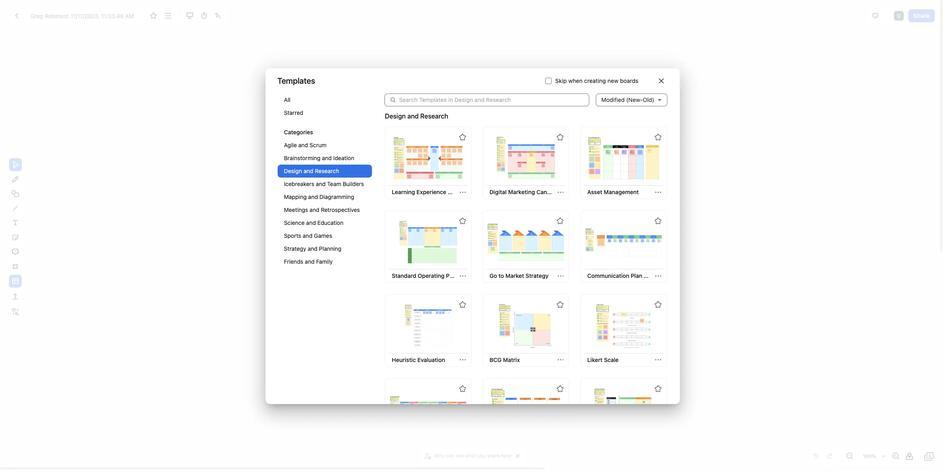 Task type: vqa. For each thing, say whether or not it's contained in the screenshot.
Zoom In image
yes



Task type: describe. For each thing, give the bounding box(es) containing it.
star this whiteboard image for asset management
[[655, 134, 661, 140]]

research inside status
[[420, 112, 448, 120]]

and inside status
[[408, 112, 419, 120]]

upload pdfs and images image
[[11, 292, 20, 301]]

marketing
[[508, 189, 535, 196]]

more options for digital marketing canvas image
[[558, 189, 564, 195]]

experience
[[417, 189, 446, 196]]

more options for standard operating procedure image
[[460, 273, 466, 279]]

matrix
[[503, 357, 520, 364]]

more options for likert scale image
[[656, 357, 662, 363]]

1 horizontal spatial design and research
[[385, 112, 448, 120]]

meetings and retrospectives
[[284, 206, 360, 213]]

operating
[[418, 273, 445, 280]]

management
[[604, 189, 639, 196]]

strategy inside the categories element
[[284, 245, 306, 252]]

heuristic evaluation
[[392, 357, 445, 364]]

star this whiteboard image inside card for template heuristic evaluation element
[[459, 302, 466, 308]]

research inside the categories element
[[315, 167, 339, 174]]

more options for bcg matrix image
[[558, 357, 564, 363]]

games
[[314, 232, 332, 239]]

communication plan template
[[588, 273, 669, 280]]

design and research status
[[385, 111, 448, 121]]

thumbnail for asset management image
[[585, 135, 662, 181]]

100
[[863, 454, 872, 459]]

more options image
[[163, 11, 173, 21]]

heuristic
[[392, 357, 416, 364]]

when
[[569, 77, 583, 84]]

share
[[487, 453, 500, 459]]

standard operating procedure
[[392, 273, 474, 280]]

science
[[284, 219, 305, 226]]

communication plan template button
[[584, 270, 669, 283]]

laser image
[[213, 11, 223, 21]]

mapping
[[284, 193, 307, 200]]

thumbnail for heuristic evaluation image
[[390, 304, 467, 349]]

who
[[434, 453, 445, 459]]

starred
[[284, 109, 303, 116]]

thumbnail for go to market strategy image
[[488, 220, 565, 265]]

card for template communication plan template element
[[581, 211, 669, 283]]

more options for asset management image
[[656, 189, 662, 195]]

design and research element
[[384, 126, 669, 473]]

evaluation
[[418, 357, 445, 364]]

retrospectives
[[321, 206, 360, 213]]

icebreakers
[[284, 180, 314, 187]]

communication
[[588, 273, 630, 280]]

%
[[872, 454, 877, 459]]

can
[[446, 453, 454, 459]]

zoom out image
[[845, 452, 855, 462]]

go
[[490, 273, 497, 280]]

creating
[[584, 77, 606, 84]]

go to market strategy button
[[486, 270, 552, 283]]

education
[[318, 219, 344, 226]]

more options for go to market strategy image
[[558, 273, 564, 279]]

templates image
[[11, 276, 20, 286]]

strategy inside button
[[526, 273, 549, 280]]

thumbnail for problem statement map image
[[390, 388, 467, 433]]

agile and scrum
[[284, 142, 327, 148]]

more options for communication plan template image
[[656, 273, 662, 279]]

standard
[[392, 273, 416, 280]]

brainstorming
[[284, 154, 321, 161]]

template
[[644, 273, 669, 280]]

card for template bcg matrix element
[[483, 295, 569, 367]]

share button
[[908, 9, 935, 22]]

star this whiteboard image inside 'card for template outcome mapping' element
[[557, 386, 564, 392]]

card for template asset management element
[[581, 127, 667, 199]]

design inside status
[[385, 112, 406, 120]]

mapping and diagramming
[[284, 193, 354, 200]]

categories element
[[278, 93, 372, 276]]

see
[[456, 453, 464, 459]]

all
[[284, 96, 291, 103]]

learning experience canvas
[[392, 189, 467, 196]]

likert
[[588, 357, 603, 364]]

likert scale
[[588, 357, 619, 364]]

thumbnail for learning experience canvas image
[[390, 135, 467, 181]]

canvas for digital marketing canvas
[[537, 189, 556, 196]]

friends
[[284, 258, 303, 265]]

modified (new-old) button
[[596, 87, 667, 113]]

Search Templates in Design and Research text field
[[399, 93, 589, 106]]

boards
[[620, 77, 639, 84]]

thumbnail for outcome mapping image
[[488, 388, 565, 433]]

who can see what you share here
[[434, 453, 511, 459]]

plan
[[631, 273, 643, 280]]

more options for learning experience canvas image
[[460, 189, 466, 195]]

digital marketing canvas
[[490, 189, 556, 196]]



Task type: locate. For each thing, give the bounding box(es) containing it.
new
[[608, 77, 619, 84]]

0 horizontal spatial strategy
[[284, 245, 306, 252]]

1 horizontal spatial strategy
[[526, 273, 549, 280]]

0 horizontal spatial design and research
[[284, 167, 339, 174]]

0 horizontal spatial research
[[315, 167, 339, 174]]

present image
[[185, 11, 195, 21]]

thumbnail for digital marketing canvas image
[[488, 135, 565, 181]]

canvas for learning experience canvas
[[448, 189, 467, 196]]

0 horizontal spatial design
[[284, 167, 302, 174]]

templates
[[278, 76, 315, 85]]

modified (new-old)
[[602, 96, 655, 103]]

0 vertical spatial strategy
[[284, 245, 306, 252]]

learning experience canvas button
[[389, 186, 467, 199]]

1 vertical spatial design
[[284, 167, 302, 174]]

Document name text field
[[24, 9, 146, 22]]

digital marketing canvas button
[[486, 186, 556, 199]]

family
[[316, 258, 333, 265]]

sports and games
[[284, 232, 332, 239]]

pages image
[[925, 452, 934, 462]]

0 vertical spatial design and research
[[385, 112, 448, 120]]

canvas left more options for digital marketing canvas icon on the top of the page
[[537, 189, 556, 196]]

0 vertical spatial design
[[385, 112, 406, 120]]

star this whiteboard image for likert scale
[[655, 302, 661, 308]]

star this whiteboard image inside 'card for template bcg matrix' element
[[557, 302, 564, 308]]

asset management
[[588, 189, 639, 196]]

thumbnail for standard operating procedure image
[[390, 220, 467, 265]]

1 canvas from the left
[[448, 189, 467, 196]]

more tools image
[[11, 307, 20, 317]]

research
[[420, 112, 448, 120], [315, 167, 339, 174]]

market
[[506, 273, 524, 280]]

asset
[[588, 189, 603, 196]]

card for template stakeholder mapping element
[[581, 379, 667, 451]]

zoom in image
[[891, 452, 901, 462]]

modified
[[602, 96, 625, 103]]

0 vertical spatial research
[[420, 112, 448, 120]]

star this whiteboard image for bcg matrix
[[557, 302, 564, 308]]

bcg
[[490, 357, 502, 364]]

diagramming
[[320, 193, 354, 200]]

canvas
[[448, 189, 467, 196], [537, 189, 556, 196]]

dashboard image
[[12, 11, 21, 21]]

old)
[[643, 96, 655, 103]]

scale
[[604, 357, 619, 364]]

bcg matrix button
[[486, 354, 523, 367]]

who can see what you share here button
[[423, 450, 513, 462]]

comment panel image
[[871, 11, 881, 21]]

2 canvas from the left
[[537, 189, 556, 196]]

canvas inside 'element'
[[537, 189, 556, 196]]

standard operating procedure button
[[389, 270, 474, 283]]

agile
[[284, 142, 297, 148]]

1 vertical spatial research
[[315, 167, 339, 174]]

learning
[[392, 189, 415, 196]]

strategy up friends
[[284, 245, 306, 252]]

likert scale button
[[584, 354, 622, 367]]

asset management button
[[584, 186, 642, 199]]

100 %
[[863, 454, 877, 459]]

card for template outcome mapping element
[[483, 379, 569, 451]]

skip
[[555, 77, 567, 84]]

star this whiteboard image inside card for template digital marketing canvas 'element'
[[557, 134, 564, 140]]

1 horizontal spatial canvas
[[537, 189, 556, 196]]

procedure
[[446, 273, 474, 280]]

canvas right experience
[[448, 189, 467, 196]]

1 vertical spatial design and research
[[284, 167, 339, 174]]

card for template learning experience canvas element
[[385, 127, 471, 199]]

planning
[[319, 245, 342, 252]]

builders
[[343, 180, 364, 187]]

card for template heuristic evaluation element
[[385, 295, 471, 367]]

star this whiteboard image inside card for template learning experience canvas element
[[459, 134, 466, 140]]

0 horizontal spatial canvas
[[448, 189, 467, 196]]

friends and family
[[284, 258, 333, 265]]

what
[[465, 453, 476, 459]]

share
[[914, 12, 930, 19]]

1 horizontal spatial design
[[385, 112, 406, 120]]

card for template likert scale element
[[581, 295, 667, 367]]

ideation
[[333, 154, 354, 161]]

card for template go to market strategy element
[[483, 211, 569, 283]]

star this whiteboard image for go to market strategy
[[557, 218, 564, 224]]

you
[[478, 453, 486, 459]]

card for template digital marketing canvas element
[[483, 127, 569, 199]]

design and research inside the categories element
[[284, 167, 339, 174]]

heuristic evaluation button
[[389, 354, 448, 367]]

brainstorming and ideation
[[284, 154, 354, 161]]

to
[[499, 273, 504, 280]]

bcg matrix
[[490, 357, 520, 364]]

strategy right market
[[526, 273, 549, 280]]

1 horizontal spatial research
[[420, 112, 448, 120]]

star this whiteboard image inside card for template stakeholder mapping "element"
[[655, 386, 661, 392]]

star this whiteboard image inside card for template problem statement map element
[[459, 386, 466, 392]]

science and education
[[284, 219, 344, 226]]

1 vertical spatial strategy
[[526, 273, 549, 280]]

star this whiteboard image
[[655, 134, 661, 140], [557, 218, 564, 224], [557, 302, 564, 308], [655, 302, 661, 308], [655, 386, 661, 392]]

card for template standard operating procedure element
[[385, 211, 474, 283]]

card for template problem statement map element
[[385, 379, 471, 451]]

star this whiteboard image
[[149, 11, 158, 21], [459, 134, 466, 140], [557, 134, 564, 140], [459, 218, 466, 224], [655, 218, 661, 224], [459, 302, 466, 308], [459, 386, 466, 392], [557, 386, 564, 392]]

go to market strategy
[[490, 273, 549, 280]]

and
[[408, 112, 419, 120], [298, 142, 308, 148], [322, 154, 332, 161], [304, 167, 313, 174], [316, 180, 326, 187], [308, 193, 318, 200], [310, 206, 319, 213], [306, 219, 316, 226], [303, 232, 313, 239], [308, 245, 318, 252], [305, 258, 315, 265]]

design and research
[[385, 112, 448, 120], [284, 167, 339, 174]]

design
[[385, 112, 406, 120], [284, 167, 302, 174]]

thumbnail for likert scale image
[[585, 304, 662, 349]]

thumbnail for bcg matrix image
[[488, 304, 565, 349]]

timer image
[[199, 11, 209, 21]]

digital
[[490, 189, 507, 196]]

team
[[327, 180, 341, 187]]

thumbnail for communication plan template image
[[585, 220, 662, 265]]

scrum
[[310, 142, 327, 148]]

more options for heuristic evaluation image
[[460, 357, 466, 363]]

strategy
[[284, 245, 306, 252], [526, 273, 549, 280]]

skip when creating new boards
[[555, 77, 639, 84]]

here
[[501, 453, 511, 459]]

(new-
[[627, 96, 643, 103]]

categories
[[284, 129, 313, 135]]

icebreakers and team builders
[[284, 180, 364, 187]]

design inside the categories element
[[284, 167, 302, 174]]

strategy and planning
[[284, 245, 342, 252]]

sports
[[284, 232, 301, 239]]

thumbnail for stakeholder mapping image
[[585, 388, 662, 433]]

meetings
[[284, 206, 308, 213]]



